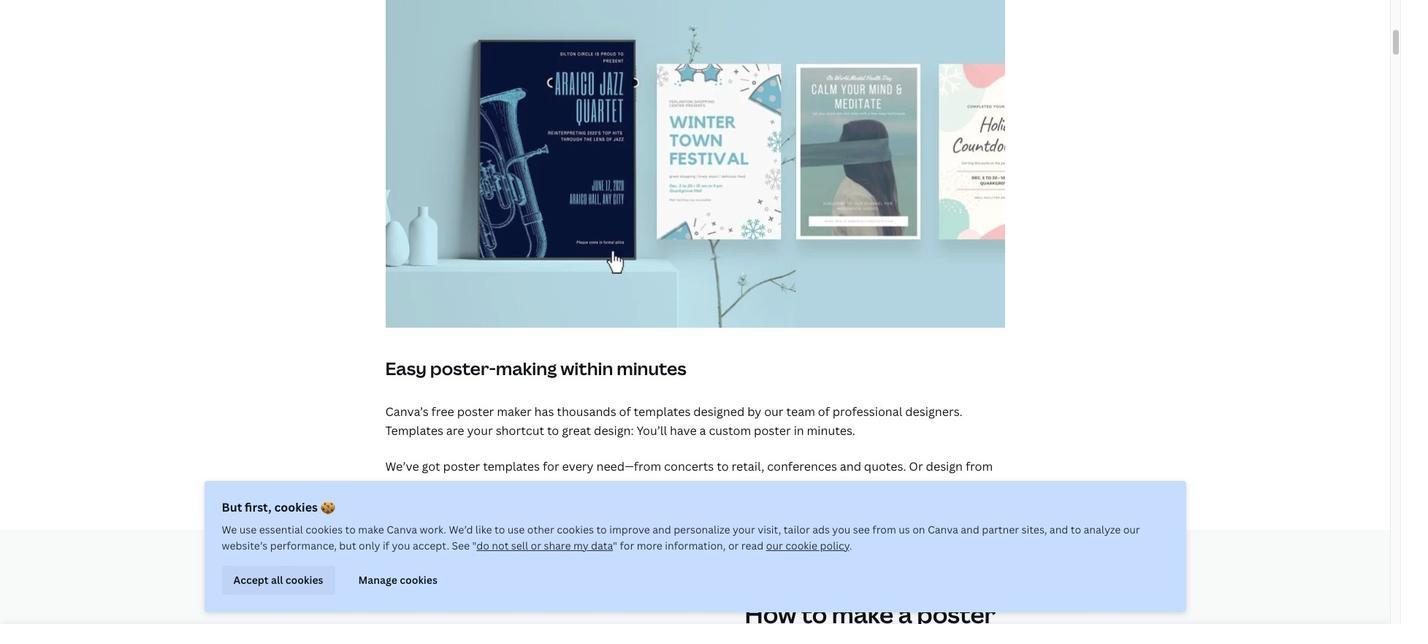 Task type: vqa. For each thing, say whether or not it's contained in the screenshot.
1st CANVA from the right
yes



Task type: describe. For each thing, give the bounding box(es) containing it.
thousands
[[557, 404, 617, 420]]

cookies inside button
[[286, 574, 323, 587]]

us
[[899, 523, 910, 537]]

sites,
[[1022, 523, 1048, 537]]

got
[[422, 459, 440, 475]]

more
[[637, 539, 663, 553]]

accept all cookies
[[233, 574, 323, 587]]

website's
[[222, 539, 268, 553]]

to down got
[[430, 478, 442, 494]]

from inside the we use essential cookies to make canva work. we'd like to use other cookies to improve and personalize your visit, tailor ads you see from us on canva and partner sites, and to analyze our website's performance, but only if you accept. see "
[[873, 523, 897, 537]]

1 canva from the left
[[387, 523, 417, 537]]

from inside we've got poster templates for every need—from concerts to retail, conferences and quotes. or design from scratch to create something entirely unique.
[[966, 459, 993, 475]]

performance,
[[270, 539, 337, 553]]

accept.
[[413, 539, 449, 553]]

templates inside canva's free poster maker has thousands of templates designed by our team of professional designers. templates are your shortcut to great design: you'll have a custom poster in minutes.
[[634, 404, 691, 420]]

🍪
[[321, 500, 335, 516]]

1 of from the left
[[619, 404, 631, 420]]

minutes
[[617, 356, 687, 381]]

essential
[[259, 523, 303, 537]]

cookie
[[786, 539, 818, 553]]

within
[[561, 356, 613, 381]]

unique.
[[592, 478, 634, 494]]

first,
[[245, 500, 272, 516]]

visit,
[[758, 523, 782, 537]]

poster-
[[430, 356, 496, 381]]

share
[[544, 539, 571, 553]]

2 vertical spatial our
[[766, 539, 783, 553]]

concerts
[[664, 459, 714, 475]]

but
[[339, 539, 356, 553]]

by
[[748, 404, 762, 420]]

personalize
[[674, 523, 730, 537]]

do not sell or share my data link
[[477, 539, 613, 553]]

quotes.
[[864, 459, 907, 475]]

you'll
[[637, 423, 667, 439]]

accept
[[233, 574, 269, 587]]

poster for templates
[[457, 404, 494, 420]]

not
[[492, 539, 509, 553]]

and left "partner"
[[961, 523, 980, 537]]

cookies up my
[[557, 523, 594, 537]]

easy poster-making within minutes
[[385, 356, 687, 381]]

manage
[[358, 574, 397, 587]]

to up but
[[345, 523, 356, 537]]

cookies down 🍪 at the bottom of the page
[[306, 523, 343, 537]]

we've
[[385, 459, 419, 475]]

1 vertical spatial poster
[[754, 423, 791, 439]]

minutes.
[[807, 423, 856, 439]]

on
[[913, 523, 926, 537]]

designers.
[[906, 404, 963, 420]]

shortcut
[[496, 423, 544, 439]]

see
[[853, 523, 870, 537]]

to right like
[[495, 523, 505, 537]]

make
[[358, 523, 384, 537]]

read
[[742, 539, 764, 553]]

designed
[[694, 404, 745, 420]]

custom
[[709, 423, 751, 439]]

design
[[926, 459, 963, 475]]

our inside canva's free poster maker has thousands of templates designed by our team of professional designers. templates are your shortcut to great design: you'll have a custom poster in minutes.
[[764, 404, 784, 420]]

great
[[562, 423, 591, 439]]

data
[[591, 539, 613, 553]]

easy
[[385, 356, 427, 381]]

scratch
[[385, 478, 428, 494]]

in
[[794, 423, 804, 439]]

entirely
[[546, 478, 590, 494]]



Task type: locate. For each thing, give the bounding box(es) containing it.
use up website's
[[240, 523, 257, 537]]

0 horizontal spatial or
[[531, 539, 541, 553]]

0 horizontal spatial canva
[[387, 523, 417, 537]]

from
[[966, 459, 993, 475], [873, 523, 897, 537]]

templates
[[385, 423, 444, 439]]

retail,
[[732, 459, 765, 475]]

0 vertical spatial your
[[467, 423, 493, 439]]

create
[[445, 478, 481, 494]]

0 vertical spatial you
[[833, 523, 851, 537]]

templates up you'll in the left bottom of the page
[[634, 404, 691, 420]]

maker
[[497, 404, 532, 420]]

1 vertical spatial from
[[873, 523, 897, 537]]

0 horizontal spatial you
[[392, 539, 410, 553]]

we use essential cookies to make canva work. we'd like to use other cookies to improve and personalize your visit, tailor ads you see from us on canva and partner sites, and to analyze our website's performance, but only if you accept. see "
[[222, 523, 1141, 553]]

manage cookies button
[[347, 566, 449, 596]]

you
[[833, 523, 851, 537], [392, 539, 410, 553]]

use up sell
[[508, 523, 525, 537]]

0 vertical spatial templates
[[634, 404, 691, 420]]

2 vertical spatial poster
[[443, 459, 480, 475]]

1 horizontal spatial canva
[[928, 523, 959, 537]]

and right sites,
[[1050, 523, 1069, 537]]

team
[[787, 404, 815, 420]]

poster up create
[[443, 459, 480, 475]]

or
[[909, 459, 923, 475]]

1 horizontal spatial templates
[[634, 404, 691, 420]]

policy
[[820, 539, 850, 553]]

2 of from the left
[[818, 404, 830, 420]]

.
[[850, 539, 852, 553]]

1 horizontal spatial "
[[613, 539, 618, 553]]

for up the 'entirely'
[[543, 459, 560, 475]]

see
[[452, 539, 470, 553]]

of up minutes.
[[818, 404, 830, 420]]

for
[[543, 459, 560, 475], [620, 539, 634, 553]]

" inside the we use essential cookies to make canva work. we'd like to use other cookies to improve and personalize your visit, tailor ads you see from us on canva and partner sites, and to analyze our website's performance, but only if you accept. see "
[[472, 539, 477, 553]]

for inside we've got poster templates for every need—from concerts to retail, conferences and quotes. or design from scratch to create something entirely unique.
[[543, 459, 560, 475]]

2 use from the left
[[508, 523, 525, 537]]

do not sell or share my data " for more information, or read our cookie policy .
[[477, 539, 852, 553]]

from left us
[[873, 523, 897, 537]]

or right sell
[[531, 539, 541, 553]]

and left the quotes.
[[840, 459, 862, 475]]

if
[[383, 539, 389, 553]]

your up the read
[[733, 523, 755, 537]]

1 vertical spatial our
[[1124, 523, 1141, 537]]

your inside canva's free poster maker has thousands of templates designed by our team of professional designers. templates are your shortcut to great design: you'll have a custom poster in minutes.
[[467, 423, 493, 439]]

and inside we've got poster templates for every need—from concerts to retail, conferences and quotes. or design from scratch to create something entirely unique.
[[840, 459, 862, 475]]

1 horizontal spatial of
[[818, 404, 830, 420]]

0 vertical spatial poster
[[457, 404, 494, 420]]

cookies down accept.
[[400, 574, 438, 587]]

are
[[446, 423, 464, 439]]

our down the visit,
[[766, 539, 783, 553]]

1 horizontal spatial use
[[508, 523, 525, 537]]

0 horizontal spatial of
[[619, 404, 631, 420]]

accept all cookies button
[[222, 566, 335, 596]]

1 vertical spatial your
[[733, 523, 755, 537]]

poster down by
[[754, 423, 791, 439]]

0 horizontal spatial from
[[873, 523, 897, 537]]

all
[[271, 574, 283, 587]]

poster
[[457, 404, 494, 420], [754, 423, 791, 439], [443, 459, 480, 475]]

our cookie policy link
[[766, 539, 850, 553]]

other
[[527, 523, 554, 537]]

making
[[496, 356, 557, 381]]

0 vertical spatial from
[[966, 459, 993, 475]]

ads
[[813, 523, 830, 537]]

0 horizontal spatial templates
[[483, 459, 540, 475]]

0 vertical spatial our
[[764, 404, 784, 420]]

your inside the we use essential cookies to make canva work. we'd like to use other cookies to improve and personalize your visit, tailor ads you see from us on canva and partner sites, and to analyze our website's performance, but only if you accept. see "
[[733, 523, 755, 537]]

1 vertical spatial you
[[392, 539, 410, 553]]

canva right the on
[[928, 523, 959, 537]]

of
[[619, 404, 631, 420], [818, 404, 830, 420]]

free
[[432, 404, 454, 420]]

for down improve
[[620, 539, 634, 553]]

something
[[484, 478, 543, 494]]

2 canva from the left
[[928, 523, 959, 537]]

we've got poster templates for every need—from concerts to retail, conferences and quotes. or design from scratch to create something entirely unique.
[[385, 459, 993, 494]]

information,
[[665, 539, 726, 553]]

do
[[477, 539, 490, 553]]

tailor
[[784, 523, 810, 537]]

cookies
[[274, 500, 318, 516], [306, 523, 343, 537], [557, 523, 594, 537], [286, 574, 323, 587], [400, 574, 438, 587]]

partner
[[982, 523, 1019, 537]]

2 " from the left
[[613, 539, 618, 553]]

poster up are
[[457, 404, 494, 420]]

of up design:
[[619, 404, 631, 420]]

from right design
[[966, 459, 993, 475]]

like
[[476, 523, 492, 537]]

cookies right all on the bottom left of the page
[[286, 574, 323, 587]]

our inside the we use essential cookies to make canva work. we'd like to use other cookies to improve and personalize your visit, tailor ads you see from us on canva and partner sites, and to analyze our website's performance, but only if you accept. see "
[[1124, 523, 1141, 537]]

analyze
[[1084, 523, 1121, 537]]

has
[[535, 404, 554, 420]]

our right by
[[764, 404, 784, 420]]

manage cookies
[[358, 574, 438, 587]]

have
[[670, 423, 697, 439]]

0 horizontal spatial use
[[240, 523, 257, 537]]

a
[[700, 423, 706, 439]]

1 or from the left
[[531, 539, 541, 553]]

canva's free poster maker has thousands of templates designed by our team of professional designers. templates are your shortcut to great design: you'll have a custom poster in minutes.
[[385, 404, 963, 439]]

your right are
[[467, 423, 493, 439]]

0 horizontal spatial your
[[467, 423, 493, 439]]

" right see
[[472, 539, 477, 553]]

cookies inside button
[[400, 574, 438, 587]]

templates up something at the bottom of the page
[[483, 459, 540, 475]]

canva up the if
[[387, 523, 417, 537]]

but
[[222, 500, 242, 516]]

but first, cookies 🍪
[[222, 500, 335, 516]]

1 horizontal spatial your
[[733, 523, 755, 537]]

1 horizontal spatial from
[[966, 459, 993, 475]]

to left analyze
[[1071, 523, 1082, 537]]

we'd
[[449, 523, 473, 537]]

poster for concerts
[[443, 459, 480, 475]]

to down has
[[547, 423, 559, 439]]

and up do not sell or share my data " for more information, or read our cookie policy .
[[653, 523, 671, 537]]

or left the read
[[729, 539, 739, 553]]

templates
[[634, 404, 691, 420], [483, 459, 540, 475]]

every
[[562, 459, 594, 475]]

our
[[764, 404, 784, 420], [1124, 523, 1141, 537], [766, 539, 783, 553]]

work.
[[420, 523, 447, 537]]

1 use from the left
[[240, 523, 257, 537]]

2 or from the left
[[729, 539, 739, 553]]

design:
[[594, 423, 634, 439]]

to up data
[[597, 523, 607, 537]]

improve
[[610, 523, 650, 537]]

our right analyze
[[1124, 523, 1141, 537]]

poster inside we've got poster templates for every need—from concerts to retail, conferences and quotes. or design from scratch to create something entirely unique.
[[443, 459, 480, 475]]

to inside canva's free poster maker has thousands of templates designed by our team of professional designers. templates are your shortcut to great design: you'll have a custom poster in minutes.
[[547, 423, 559, 439]]

templates inside we've got poster templates for every need—from concerts to retail, conferences and quotes. or design from scratch to create something entirely unique.
[[483, 459, 540, 475]]

" down improve
[[613, 539, 618, 553]]

0 horizontal spatial for
[[543, 459, 560, 475]]

0 vertical spatial for
[[543, 459, 560, 475]]

1 vertical spatial templates
[[483, 459, 540, 475]]

canva's
[[385, 404, 429, 420]]

or
[[531, 539, 541, 553], [729, 539, 739, 553]]

only
[[359, 539, 380, 553]]

we
[[222, 523, 237, 537]]

1 horizontal spatial for
[[620, 539, 634, 553]]

1 horizontal spatial or
[[729, 539, 739, 553]]

use
[[240, 523, 257, 537], [508, 523, 525, 537]]

conferences
[[767, 459, 837, 475]]

my
[[574, 539, 589, 553]]

1 vertical spatial for
[[620, 539, 634, 553]]

sell
[[511, 539, 528, 553]]

1 horizontal spatial you
[[833, 523, 851, 537]]

to left retail,
[[717, 459, 729, 475]]

professional
[[833, 404, 903, 420]]

need—from
[[597, 459, 662, 475]]

1 " from the left
[[472, 539, 477, 553]]

you right the if
[[392, 539, 410, 553]]

0 horizontal spatial "
[[472, 539, 477, 553]]

poster image
[[385, 0, 1005, 328]]

your
[[467, 423, 493, 439], [733, 523, 755, 537]]

cookies up essential
[[274, 500, 318, 516]]

you up policy
[[833, 523, 851, 537]]



